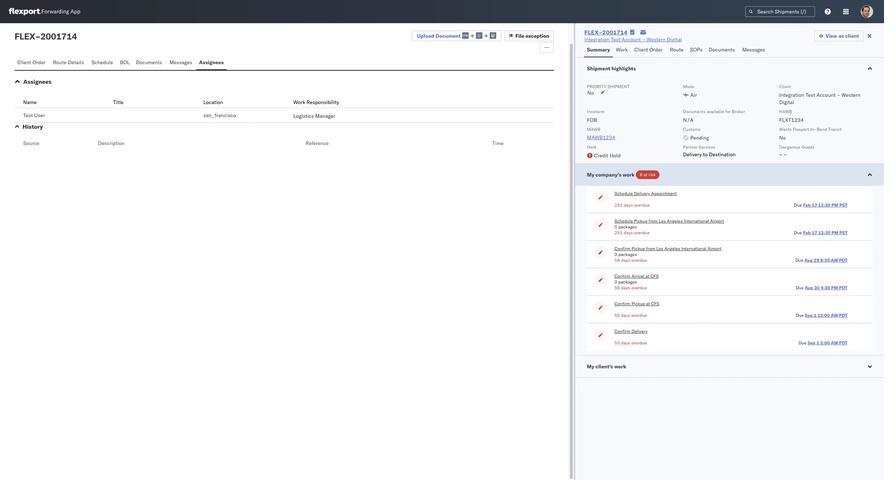 Task type: vqa. For each thing, say whether or not it's contained in the screenshot.


Task type: describe. For each thing, give the bounding box(es) containing it.
flex-2001714 link
[[585, 29, 628, 36]]

overdue down schedule pickup from los angeles international airport 0 packages
[[634, 230, 650, 235]]

client inside client integration test account - western digital incoterm fob
[[779, 84, 791, 89]]

partner services delivery to destination
[[683, 144, 736, 158]]

flxt1234
[[779, 117, 804, 123]]

summary
[[587, 46, 610, 53]]

mawb
[[587, 127, 601, 132]]

0 vertical spatial western
[[647, 36, 666, 43]]

my for my client's work
[[587, 364, 594, 370]]

6
[[640, 172, 643, 177]]

bond
[[817, 127, 827, 132]]

0 horizontal spatial account
[[622, 36, 641, 43]]

1 feb from the top
[[803, 202, 811, 208]]

0 vertical spatial pm
[[832, 202, 838, 208]]

2 251 from the top
[[615, 230, 623, 235]]

confirm arrival at cfs 0 packages
[[615, 274, 659, 285]]

55 days overdue for delivery
[[615, 340, 647, 346]]

confirm pickup from los angeles international airport button
[[615, 246, 722, 252]]

appointment
[[651, 191, 677, 196]]

account inside client integration test account - western digital incoterm fob
[[817, 92, 836, 98]]

0 horizontal spatial no
[[587, 90, 594, 96]]

am for 8:30
[[831, 258, 838, 263]]

flex
[[15, 31, 35, 42]]

work for my client's work
[[614, 364, 626, 370]]

broker
[[732, 109, 745, 114]]

route details
[[53, 59, 84, 66]]

assignees inside button
[[199, 59, 224, 66]]

1 horizontal spatial 2001714
[[602, 29, 628, 36]]

my for my company's work
[[587, 172, 594, 178]]

history
[[22, 123, 43, 130]]

pickup for 58 days overdue
[[632, 246, 645, 251]]

- inside integration test account - western digital link
[[642, 36, 645, 43]]

0 vertical spatial assignees button
[[196, 56, 227, 70]]

12:00
[[818, 313, 830, 318]]

my client's work button
[[575, 356, 884, 378]]

forwarding app
[[41, 8, 80, 15]]

in-
[[810, 127, 817, 132]]

order for the leftmost client order button
[[32, 59, 46, 66]]

international for confirm pickup from los angeles international airport
[[681, 246, 707, 251]]

my company's work
[[587, 172, 635, 178]]

integration test account - western digital
[[585, 36, 682, 43]]

international for schedule pickup from los angeles international airport
[[684, 218, 709, 224]]

documents for the rightmost documents button
[[709, 46, 735, 53]]

goods
[[802, 144, 815, 150]]

am for 2:00
[[831, 340, 838, 346]]

integration inside client integration test account - western digital incoterm fob
[[779, 92, 804, 98]]

wants flexport in-bond transit no
[[779, 127, 842, 141]]

0 horizontal spatial assignees
[[23, 78, 52, 85]]

sops button
[[687, 43, 706, 57]]

schedule for schedule
[[92, 59, 113, 66]]

incoterm
[[587, 109, 605, 114]]

dangerous goods - -
[[779, 144, 815, 158]]

los for 58 days overdue
[[656, 246, 663, 251]]

source
[[23, 140, 39, 147]]

confirm for confirm pickup at cfs
[[615, 301, 631, 307]]

58 days overdue
[[615, 258, 647, 263]]

packages for schedule
[[618, 224, 637, 230]]

history button
[[22, 123, 43, 130]]

to
[[703, 151, 708, 158]]

overdue for sep 1 2:00 am pdt button
[[631, 340, 647, 346]]

priority shipment
[[587, 84, 630, 89]]

test inside client integration test account - western digital incoterm fob
[[806, 92, 815, 98]]

0 for confirm pickup from los angeles international airport 0 packages
[[615, 252, 617, 257]]

confirm for confirm pickup from los angeles international airport 0 packages
[[615, 246, 631, 251]]

1 for 2:00
[[817, 340, 819, 346]]

30
[[814, 285, 820, 291]]

55 for confirm delivery
[[615, 340, 620, 346]]

pm for schedule pickup from los angeles international airport 0 packages
[[832, 230, 838, 235]]

pdt for aug 30 4:30 pm pdt
[[839, 285, 848, 291]]

digital inside client integration test account - western digital incoterm fob
[[779, 99, 794, 106]]

flex-2001714
[[585, 29, 628, 36]]

mawb1234
[[587, 134, 615, 141]]

company's
[[596, 172, 622, 178]]

file exception
[[515, 33, 549, 39]]

time
[[492, 140, 504, 147]]

1 251 from the top
[[615, 202, 623, 208]]

work for my company's work
[[623, 172, 635, 178]]

work button
[[613, 43, 632, 57]]

partner
[[683, 144, 698, 150]]

shipment highlights
[[587, 65, 636, 72]]

due sep 1 12:00 am pdt
[[796, 313, 848, 318]]

0 horizontal spatial documents button
[[133, 56, 167, 70]]

documents inside the documents available for broker n/a
[[683, 109, 706, 114]]

from for 58 days overdue
[[646, 246, 655, 251]]

1 horizontal spatial messages button
[[739, 43, 769, 57]]

aug 30 4:30 pm pdt button
[[805, 285, 848, 291]]

2 12:30 from the top
[[818, 230, 831, 235]]

sep 1 12:00 am pdt button
[[805, 313, 848, 318]]

angeles for 58 days overdue
[[665, 246, 680, 251]]

shipment
[[608, 84, 630, 89]]

mawb1234 button
[[587, 134, 615, 141]]

client
[[845, 33, 859, 39]]

confirm for confirm delivery
[[615, 329, 631, 334]]

days for sep 1 12:00 am pdt button
[[621, 313, 630, 318]]

2:00
[[820, 340, 830, 346]]

1 251 days overdue from the top
[[615, 202, 650, 208]]

location
[[203, 99, 223, 106]]

pdt for aug 29 8:30 am pdt
[[839, 258, 848, 263]]

sep 1 2:00 am pdt button
[[808, 340, 848, 346]]

56 days overdue
[[615, 285, 647, 291]]

work for work
[[616, 46, 628, 53]]

logistics manager
[[293, 113, 335, 119]]

hawb
[[779, 109, 792, 114]]

route for route
[[670, 46, 684, 53]]

bol button
[[117, 56, 133, 70]]

confirm delivery
[[615, 329, 648, 334]]

due aug 29 8:30 am pdt
[[796, 258, 848, 263]]

document
[[436, 33, 461, 39]]

western inside client integration test account - western digital incoterm fob
[[842, 92, 861, 98]]

55 for confirm pickup at cfs
[[615, 313, 620, 318]]

overdue for the aug 30 4:30 pm pdt button
[[631, 285, 647, 291]]

aug 29 8:30 am pdt button
[[805, 258, 848, 263]]

work responsibility
[[293, 99, 339, 106]]

summary button
[[584, 43, 613, 57]]

services
[[699, 144, 716, 150]]

0 horizontal spatial test
[[23, 112, 33, 119]]

details
[[68, 59, 84, 66]]

0 vertical spatial at
[[644, 172, 648, 177]]

for
[[725, 109, 731, 114]]

app
[[70, 8, 80, 15]]

1 horizontal spatial hold
[[610, 152, 621, 159]]

n/a
[[683, 117, 694, 123]]

overdue for sep 1 12:00 am pdt button
[[631, 313, 647, 318]]

days up 58 days overdue
[[624, 230, 633, 235]]

dangerous
[[779, 144, 801, 150]]

0 horizontal spatial hold
[[587, 144, 597, 150]]

delivery for schedule delivery appointment
[[634, 191, 650, 196]]

0 horizontal spatial messages button
[[167, 56, 196, 70]]

confirm pickup at cfs button
[[615, 301, 659, 307]]

exception
[[526, 33, 549, 39]]

description
[[98, 140, 125, 147]]

sep for sep 1 2:00 am pdt
[[808, 340, 816, 346]]

56
[[615, 285, 620, 291]]

at for arrival
[[646, 274, 649, 279]]

name
[[23, 99, 37, 106]]

available
[[707, 109, 724, 114]]

bol
[[120, 59, 130, 66]]

transit
[[828, 127, 842, 132]]

pickup for 251 days overdue
[[634, 218, 648, 224]]

destination
[[709, 151, 736, 158]]

sops
[[690, 46, 703, 53]]

from for 251 days overdue
[[649, 218, 658, 224]]

am for 12:00
[[831, 313, 838, 318]]

8:30
[[820, 258, 830, 263]]

file
[[515, 33, 524, 39]]

delivery for confirm delivery
[[632, 329, 648, 334]]

test user
[[23, 112, 45, 119]]



Task type: locate. For each thing, give the bounding box(es) containing it.
1 vertical spatial airport
[[708, 246, 722, 251]]

airport inside confirm pickup from los angeles international airport 0 packages
[[708, 246, 722, 251]]

angeles inside confirm pickup from los angeles international airport 0 packages
[[665, 246, 680, 251]]

client
[[635, 46, 648, 53], [17, 59, 31, 66], [779, 84, 791, 89]]

1 horizontal spatial integration
[[779, 92, 804, 98]]

251 days overdue down schedule delivery appointment "button"
[[615, 202, 650, 208]]

confirm pickup at cfs
[[615, 301, 659, 307]]

hold up credit
[[587, 144, 597, 150]]

1 vertical spatial documents
[[136, 59, 162, 66]]

1 vertical spatial 17
[[812, 230, 817, 235]]

1 vertical spatial 251
[[615, 230, 623, 235]]

client up the hawb
[[779, 84, 791, 89]]

flexport. image
[[9, 8, 41, 15]]

0 vertical spatial 1
[[814, 313, 817, 318]]

2 55 from the top
[[615, 340, 620, 346]]

0 horizontal spatial messages
[[169, 59, 192, 66]]

2 vertical spatial 0
[[615, 279, 617, 285]]

from up 58 days overdue
[[646, 246, 655, 251]]

cfs for confirm pickup at cfs
[[651, 301, 659, 307]]

no inside wants flexport in-bond transit no
[[779, 135, 786, 141]]

confirm inside confirm pickup from los angeles international airport 0 packages
[[615, 246, 631, 251]]

angeles inside schedule pickup from los angeles international airport 0 packages
[[667, 218, 683, 224]]

work left 6
[[623, 172, 635, 178]]

cfs for confirm arrival at cfs 0 packages
[[651, 274, 659, 279]]

am right 2:00
[[831, 340, 838, 346]]

work down integration test account - western digital
[[616, 46, 628, 53]]

1 packages from the top
[[618, 224, 637, 230]]

wants
[[779, 127, 792, 132]]

at right 6
[[644, 172, 648, 177]]

confirm delivery button
[[615, 329, 648, 335]]

0 vertical spatial assignees
[[199, 59, 224, 66]]

view as client button
[[814, 30, 864, 41]]

at right arrival
[[646, 274, 649, 279]]

client order down the flex
[[17, 59, 46, 66]]

6 at risk
[[640, 172, 656, 177]]

hold right credit
[[610, 152, 621, 159]]

delivery
[[683, 151, 702, 158], [634, 191, 650, 196], [632, 329, 648, 334]]

customs
[[683, 127, 701, 132]]

angeles up the confirm pickup from los angeles international airport button
[[667, 218, 683, 224]]

my
[[587, 172, 594, 178], [587, 364, 594, 370]]

test up in-
[[806, 92, 815, 98]]

0 horizontal spatial 2001714
[[40, 31, 77, 42]]

1 horizontal spatial no
[[779, 135, 786, 141]]

order for rightmost client order button
[[650, 46, 663, 53]]

work for work responsibility
[[293, 99, 305, 106]]

client order down integration test account - western digital link
[[635, 46, 663, 53]]

overdue down schedule delivery appointment "button"
[[634, 202, 650, 208]]

route inside button
[[53, 59, 67, 66]]

schedule for schedule pickup from los angeles international airport 0 packages
[[615, 218, 633, 224]]

at for pickup
[[646, 301, 650, 307]]

1 vertical spatial work
[[293, 99, 305, 106]]

1 vertical spatial pst
[[840, 230, 848, 235]]

air
[[690, 92, 697, 98]]

documents right bol button
[[136, 59, 162, 66]]

order left route button
[[650, 46, 663, 53]]

from inside schedule pickup from los angeles international airport 0 packages
[[649, 218, 658, 224]]

251 days overdue up 58 days overdue
[[615, 230, 650, 235]]

days down schedule delivery appointment "button"
[[624, 202, 633, 208]]

my inside 'button'
[[587, 364, 594, 370]]

0 vertical spatial sep
[[805, 313, 813, 318]]

0 vertical spatial order
[[650, 46, 663, 53]]

international
[[684, 218, 709, 224], [681, 246, 707, 251]]

2 vertical spatial test
[[23, 112, 33, 119]]

account up bond on the right of the page
[[817, 92, 836, 98]]

-
[[35, 31, 40, 42], [642, 36, 645, 43], [837, 92, 840, 98], [779, 151, 783, 158], [784, 151, 787, 158]]

days down confirm delivery 'button'
[[621, 340, 630, 346]]

55 days overdue for pickup
[[615, 313, 647, 318]]

3 am from the top
[[831, 340, 838, 346]]

schedule pickup from los angeles international airport 0 packages
[[615, 218, 724, 230]]

cfs down confirm arrival at cfs 0 packages
[[651, 301, 659, 307]]

logistics
[[293, 113, 314, 119]]

0 vertical spatial my
[[587, 172, 594, 178]]

aug left 29 at bottom
[[805, 258, 813, 263]]

route details button
[[50, 56, 89, 70]]

schedule delivery appointment button
[[615, 191, 677, 197]]

1 vertical spatial client order
[[17, 59, 46, 66]]

1 vertical spatial pm
[[832, 230, 838, 235]]

confirm down 56
[[615, 301, 631, 307]]

schedule pickup from los angeles international airport button
[[615, 218, 724, 224]]

confirm up "58"
[[615, 246, 631, 251]]

sep left the 12:00
[[805, 313, 813, 318]]

sep for sep 1 12:00 am pdt
[[805, 313, 813, 318]]

1 vertical spatial schedule
[[615, 191, 633, 196]]

55 days overdue down confirm delivery 'button'
[[615, 340, 647, 346]]

1 horizontal spatial client
[[635, 46, 648, 53]]

from
[[649, 218, 658, 224], [646, 246, 655, 251]]

work right the client's
[[614, 364, 626, 370]]

los inside schedule pickup from los angeles international airport 0 packages
[[659, 218, 666, 224]]

san_francisco
[[203, 112, 236, 119]]

my client's work
[[587, 364, 626, 370]]

airport for confirm pickup from los angeles international airport
[[708, 246, 722, 251]]

0 vertical spatial 55 days overdue
[[615, 313, 647, 318]]

55 days overdue down confirm pickup at cfs 'button'
[[615, 313, 647, 318]]

0 horizontal spatial order
[[32, 59, 46, 66]]

due sep 1 2:00 am pdt
[[799, 340, 848, 346]]

2 vertical spatial packages
[[618, 279, 637, 285]]

delivery inside "button"
[[634, 191, 650, 196]]

Search Shipments (/) text field
[[745, 6, 815, 17]]

messages for the right messages button
[[742, 46, 765, 53]]

1 55 from the top
[[615, 313, 620, 318]]

1 55 days overdue from the top
[[615, 313, 647, 318]]

confirm inside confirm arrival at cfs 0 packages
[[615, 274, 631, 279]]

2 vertical spatial documents
[[683, 109, 706, 114]]

days right 56
[[621, 285, 630, 291]]

3 packages from the top
[[618, 279, 637, 285]]

upload document button
[[412, 30, 501, 41]]

am right 8:30
[[831, 258, 838, 263]]

pdt for sep 1 12:00 am pdt
[[839, 313, 848, 318]]

0 vertical spatial aug
[[805, 258, 813, 263]]

flex-
[[585, 29, 602, 36]]

work inside 'button'
[[614, 364, 626, 370]]

no
[[587, 90, 594, 96], [779, 135, 786, 141]]

file exception button
[[504, 30, 554, 41], [504, 30, 554, 41]]

3 confirm from the top
[[615, 301, 631, 307]]

0 vertical spatial delivery
[[683, 151, 702, 158]]

0 vertical spatial 55
[[615, 313, 620, 318]]

pickup
[[634, 218, 648, 224], [632, 246, 645, 251], [632, 301, 645, 307]]

documents button right the bol
[[133, 56, 167, 70]]

documents up 'shipment highlights' button
[[709, 46, 735, 53]]

1 vertical spatial 1
[[817, 340, 819, 346]]

0 vertical spatial angeles
[[667, 218, 683, 224]]

from down schedule delivery appointment "button"
[[649, 218, 658, 224]]

reference
[[306, 140, 329, 147]]

hold
[[587, 144, 597, 150], [610, 152, 621, 159]]

251 up "58"
[[615, 230, 623, 235]]

overdue down confirm delivery 'button'
[[631, 340, 647, 346]]

2 feb 17 12:30 pm pst button from the top
[[803, 230, 848, 235]]

1 feb 17 12:30 pm pst button from the top
[[803, 202, 848, 208]]

1 vertical spatial assignees
[[23, 78, 52, 85]]

delivery down 6
[[634, 191, 650, 196]]

1 horizontal spatial documents
[[683, 109, 706, 114]]

angeles down schedule pickup from los angeles international airport 0 packages
[[665, 246, 680, 251]]

documents for the leftmost documents button
[[136, 59, 162, 66]]

- inside client integration test account - western digital incoterm fob
[[837, 92, 840, 98]]

0 vertical spatial test
[[611, 36, 620, 43]]

2 vertical spatial am
[[831, 340, 838, 346]]

0 horizontal spatial client
[[17, 59, 31, 66]]

client order button
[[632, 43, 667, 57], [15, 56, 50, 70]]

assignees
[[199, 59, 224, 66], [23, 78, 52, 85]]

documents up n/a
[[683, 109, 706, 114]]

1 horizontal spatial client order button
[[632, 43, 667, 57]]

0 vertical spatial documents
[[709, 46, 735, 53]]

2 confirm from the top
[[615, 274, 631, 279]]

packages inside confirm arrival at cfs 0 packages
[[618, 279, 637, 285]]

risk
[[649, 172, 656, 177]]

0 inside confirm arrival at cfs 0 packages
[[615, 279, 617, 285]]

aug
[[805, 258, 813, 263], [805, 285, 813, 291]]

1 vertical spatial angeles
[[665, 246, 680, 251]]

1 vertical spatial work
[[614, 364, 626, 370]]

pickup up 58 days overdue
[[632, 246, 645, 251]]

due for the 'aug 29 8:30 am pdt' button at right bottom
[[796, 258, 803, 263]]

1 vertical spatial feb
[[803, 230, 811, 235]]

schedule left the bol
[[92, 59, 113, 66]]

0 vertical spatial international
[[684, 218, 709, 224]]

client down the flex
[[17, 59, 31, 66]]

1 vertical spatial aug
[[805, 285, 813, 291]]

due
[[794, 202, 802, 208], [794, 230, 802, 235], [796, 258, 803, 263], [796, 285, 804, 291], [796, 313, 804, 318], [799, 340, 807, 346]]

packages inside confirm pickup from los angeles international airport 0 packages
[[618, 252, 637, 257]]

angeles for 251 days overdue
[[667, 218, 683, 224]]

mode
[[683, 84, 694, 89]]

0 vertical spatial integration
[[585, 36, 610, 43]]

client order button down integration test account - western digital
[[632, 43, 667, 57]]

2 55 days overdue from the top
[[615, 340, 647, 346]]

test inside integration test account - western digital link
[[611, 36, 620, 43]]

pickup down the 56 days overdue
[[632, 301, 645, 307]]

arrival
[[632, 274, 644, 279]]

schedule inside schedule pickup from los angeles international airport 0 packages
[[615, 218, 633, 224]]

at down the 56 days overdue
[[646, 301, 650, 307]]

1 vertical spatial order
[[32, 59, 46, 66]]

due for sep 1 12:00 am pdt button
[[796, 313, 804, 318]]

los inside confirm pickup from los angeles international airport 0 packages
[[656, 246, 663, 251]]

flex - 2001714
[[15, 31, 77, 42]]

confirm up 56
[[615, 274, 631, 279]]

order down flex - 2001714
[[32, 59, 46, 66]]

shipment highlights button
[[575, 58, 884, 79]]

pdt right the 12:00
[[839, 313, 848, 318]]

schedule inside "button"
[[615, 191, 633, 196]]

priority
[[587, 84, 606, 89]]

1 17 from the top
[[812, 202, 817, 208]]

route inside button
[[670, 46, 684, 53]]

0 vertical spatial work
[[616, 46, 628, 53]]

cfs inside confirm pickup at cfs 'button'
[[651, 301, 659, 307]]

feb 17 12:30 pm pst button
[[803, 202, 848, 208], [803, 230, 848, 235]]

1 pst from the top
[[840, 202, 848, 208]]

forwarding app link
[[9, 8, 80, 15]]

1 confirm from the top
[[615, 246, 631, 251]]

2001714 up work button
[[602, 29, 628, 36]]

responsibility
[[307, 99, 339, 106]]

1 vertical spatial 55 days overdue
[[615, 340, 647, 346]]

4 confirm from the top
[[615, 329, 631, 334]]

client order button down the flex
[[15, 56, 50, 70]]

days for sep 1 2:00 am pdt button
[[621, 340, 630, 346]]

0 vertical spatial digital
[[667, 36, 682, 43]]

pickup down schedule delivery appointment "button"
[[634, 218, 648, 224]]

0 vertical spatial messages
[[742, 46, 765, 53]]

client order for rightmost client order button
[[635, 46, 663, 53]]

3 0 from the top
[[615, 279, 617, 285]]

0
[[615, 224, 617, 230], [615, 252, 617, 257], [615, 279, 617, 285]]

1 left 2:00
[[817, 340, 819, 346]]

aug for aug 29 8:30 am pdt
[[805, 258, 813, 263]]

2001714 down forwarding app
[[40, 31, 77, 42]]

view as client
[[826, 33, 859, 39]]

251
[[615, 202, 623, 208], [615, 230, 623, 235]]

integration up the hawb
[[779, 92, 804, 98]]

schedule down my company's work
[[615, 191, 633, 196]]

0 vertical spatial no
[[587, 90, 594, 96]]

0 vertical spatial airport
[[710, 218, 724, 224]]

cfs inside confirm arrival at cfs 0 packages
[[651, 274, 659, 279]]

account up work button
[[622, 36, 641, 43]]

2 feb from the top
[[803, 230, 811, 235]]

international inside schedule pickup from los angeles international airport 0 packages
[[684, 218, 709, 224]]

1 vertical spatial test
[[806, 92, 815, 98]]

delivery inside 'button'
[[632, 329, 648, 334]]

packages for confirm
[[618, 252, 637, 257]]

1 for 12:00
[[814, 313, 817, 318]]

0 for schedule pickup from los angeles international airport 0 packages
[[615, 224, 617, 230]]

due for the aug 30 4:30 pm pdt button
[[796, 285, 804, 291]]

251 down schedule delivery appointment "button"
[[615, 202, 623, 208]]

messages button
[[739, 43, 769, 57], [167, 56, 196, 70]]

1 vertical spatial route
[[53, 59, 67, 66]]

client order for the leftmost client order button
[[17, 59, 46, 66]]

pickup inside 'button'
[[632, 301, 645, 307]]

pdt right 2:00
[[839, 340, 848, 346]]

1 vertical spatial from
[[646, 246, 655, 251]]

no down "priority"
[[587, 90, 594, 96]]

55 up confirm delivery
[[615, 313, 620, 318]]

days down confirm pickup at cfs 'button'
[[621, 313, 630, 318]]

delivery down confirm pickup at cfs 'button'
[[632, 329, 648, 334]]

route left details
[[53, 59, 67, 66]]

1
[[814, 313, 817, 318], [817, 340, 819, 346]]

1 left the 12:00
[[814, 313, 817, 318]]

at inside confirm arrival at cfs 0 packages
[[646, 274, 649, 279]]

pm for confirm arrival at cfs 0 packages
[[831, 285, 838, 291]]

schedule inside button
[[92, 59, 113, 66]]

1 vertical spatial sep
[[808, 340, 816, 346]]

packages inside schedule pickup from los angeles international airport 0 packages
[[618, 224, 637, 230]]

2 due feb 17 12:30 pm pst from the top
[[794, 230, 848, 235]]

delivery inside partner services delivery to destination
[[683, 151, 702, 158]]

at
[[644, 172, 648, 177], [646, 274, 649, 279], [646, 301, 650, 307]]

hawb flxt1234 mawb mawb1234
[[587, 109, 804, 141]]

55 down confirm delivery 'button'
[[615, 340, 620, 346]]

1 vertical spatial integration
[[779, 92, 804, 98]]

2 vertical spatial pickup
[[632, 301, 645, 307]]

client integration test account - western digital incoterm fob
[[587, 84, 861, 123]]

my left the client's
[[587, 364, 594, 370]]

digital up route button
[[667, 36, 682, 43]]

flexport
[[793, 127, 809, 132]]

digital up the hawb
[[779, 99, 794, 106]]

1 vertical spatial los
[[656, 246, 663, 251]]

delivery down "partner"
[[683, 151, 702, 158]]

1 am from the top
[[831, 258, 838, 263]]

2 17 from the top
[[812, 230, 817, 235]]

cfs right arrival
[[651, 274, 659, 279]]

overdue for the 'aug 29 8:30 am pdt' button at right bottom
[[631, 258, 647, 263]]

as
[[839, 33, 844, 39]]

1 horizontal spatial work
[[616, 46, 628, 53]]

schedule
[[92, 59, 113, 66], [615, 191, 633, 196], [615, 218, 633, 224]]

pdt for sep 1 2:00 am pdt
[[839, 340, 848, 346]]

1 vertical spatial am
[[831, 313, 838, 318]]

overdue
[[634, 202, 650, 208], [634, 230, 650, 235], [631, 258, 647, 263], [631, 285, 647, 291], [631, 313, 647, 318], [631, 340, 647, 346]]

due aug 30 4:30 pm pdt
[[796, 285, 848, 291]]

1 horizontal spatial route
[[670, 46, 684, 53]]

17
[[812, 202, 817, 208], [812, 230, 817, 235]]

days right "58"
[[621, 258, 630, 263]]

aug left 30 on the bottom of page
[[805, 285, 813, 291]]

client down integration test account - western digital link
[[635, 46, 648, 53]]

los for 251 days overdue
[[659, 218, 666, 224]]

1 horizontal spatial documents button
[[706, 43, 739, 57]]

my left company's
[[587, 172, 594, 178]]

0 vertical spatial packages
[[618, 224, 637, 230]]

1 vertical spatial western
[[842, 92, 861, 98]]

0 horizontal spatial western
[[647, 36, 666, 43]]

messages for messages button to the left
[[169, 59, 192, 66]]

1 12:30 from the top
[[818, 202, 831, 208]]

0 horizontal spatial client order button
[[15, 56, 50, 70]]

days
[[624, 202, 633, 208], [624, 230, 633, 235], [621, 258, 630, 263], [621, 285, 630, 291], [621, 313, 630, 318], [621, 340, 630, 346]]

2 packages from the top
[[618, 252, 637, 257]]

airport inside schedule pickup from los angeles international airport 0 packages
[[710, 218, 724, 224]]

overdue up arrival
[[631, 258, 647, 263]]

airport for schedule pickup from los angeles international airport
[[710, 218, 724, 224]]

1 due feb 17 12:30 pm pst from the top
[[794, 202, 848, 208]]

schedule delivery appointment
[[615, 191, 677, 196]]

confirm pickup from los angeles international airport 0 packages
[[615, 246, 722, 257]]

2 vertical spatial at
[[646, 301, 650, 307]]

1 horizontal spatial account
[[817, 92, 836, 98]]

digital
[[667, 36, 682, 43], [779, 99, 794, 106]]

0 horizontal spatial documents
[[136, 59, 162, 66]]

12:30
[[818, 202, 831, 208], [818, 230, 831, 235]]

pdt right 4:30
[[839, 285, 848, 291]]

0 vertical spatial pst
[[840, 202, 848, 208]]

integration
[[585, 36, 610, 43], [779, 92, 804, 98]]

0 inside schedule pickup from los angeles international airport 0 packages
[[615, 224, 617, 230]]

0 horizontal spatial assignees button
[[23, 78, 52, 85]]

route for route details
[[53, 59, 67, 66]]

1 vertical spatial international
[[681, 246, 707, 251]]

los down appointment at the top of page
[[659, 218, 666, 224]]

documents button up 'shipment highlights' button
[[706, 43, 739, 57]]

work inside work button
[[616, 46, 628, 53]]

documents
[[709, 46, 735, 53], [136, 59, 162, 66], [683, 109, 706, 114]]

0 vertical spatial route
[[670, 46, 684, 53]]

international inside confirm pickup from los angeles international airport 0 packages
[[681, 246, 707, 251]]

test left user
[[23, 112, 33, 119]]

1 0 from the top
[[615, 224, 617, 230]]

1 horizontal spatial assignees
[[199, 59, 224, 66]]

due for sep 1 2:00 am pdt button
[[799, 340, 807, 346]]

55
[[615, 313, 620, 318], [615, 340, 620, 346]]

documents button
[[706, 43, 739, 57], [133, 56, 167, 70]]

1 vertical spatial 12:30
[[818, 230, 831, 235]]

at inside confirm pickup at cfs 'button'
[[646, 301, 650, 307]]

1 my from the top
[[587, 172, 594, 178]]

pm
[[832, 202, 838, 208], [832, 230, 838, 235], [831, 285, 838, 291]]

2 0 from the top
[[615, 252, 617, 257]]

days for the 'aug 29 8:30 am pdt' button at right bottom
[[621, 258, 630, 263]]

am right the 12:00
[[831, 313, 838, 318]]

from inside confirm pickup from los angeles international airport 0 packages
[[646, 246, 655, 251]]

0 vertical spatial los
[[659, 218, 666, 224]]

sep left 2:00
[[808, 340, 816, 346]]

route button
[[667, 43, 687, 57]]

overdue down confirm pickup at cfs 'button'
[[631, 313, 647, 318]]

2 251 days overdue from the top
[[615, 230, 650, 235]]

schedule down schedule delivery appointment "button"
[[615, 218, 633, 224]]

pickup inside confirm pickup from los angeles international airport 0 packages
[[632, 246, 645, 251]]

title
[[113, 99, 123, 106]]

1 vertical spatial 251 days overdue
[[615, 230, 650, 235]]

user
[[34, 112, 45, 119]]

1 vertical spatial due feb 17 12:30 pm pst
[[794, 230, 848, 235]]

confirm for confirm arrival at cfs 0 packages
[[615, 274, 631, 279]]

pdt right 8:30
[[839, 258, 848, 263]]

fob
[[587, 117, 597, 123]]

0 inside confirm pickup from los angeles international airport 0 packages
[[615, 252, 617, 257]]

2 vertical spatial schedule
[[615, 218, 633, 224]]

test down flex-2001714
[[611, 36, 620, 43]]

los down schedule pickup from los angeles international airport 0 packages
[[656, 246, 663, 251]]

angeles
[[667, 218, 683, 224], [665, 246, 680, 251]]

1 vertical spatial pickup
[[632, 246, 645, 251]]

0 vertical spatial account
[[622, 36, 641, 43]]

0 vertical spatial 12:30
[[818, 202, 831, 208]]

0 vertical spatial 251 days overdue
[[615, 202, 650, 208]]

integration down the flex-
[[585, 36, 610, 43]]

0 vertical spatial from
[[649, 218, 658, 224]]

aug for aug 30 4:30 pm pdt
[[805, 285, 813, 291]]

work up the logistics
[[293, 99, 305, 106]]

2 pst from the top
[[840, 230, 848, 235]]

0 vertical spatial client order
[[635, 46, 663, 53]]

confirm down confirm pickup at cfs 'button'
[[615, 329, 631, 334]]

2 my from the top
[[587, 364, 594, 370]]

1 vertical spatial client
[[17, 59, 31, 66]]

view
[[826, 33, 837, 39]]

cfs
[[651, 274, 659, 279], [651, 301, 659, 307]]

pending
[[690, 135, 709, 141]]

overdue down confirm arrival at cfs 0 packages
[[631, 285, 647, 291]]

assignees button
[[196, 56, 227, 70], [23, 78, 52, 85]]

0 horizontal spatial digital
[[667, 36, 682, 43]]

pickup inside schedule pickup from los angeles international airport 0 packages
[[634, 218, 648, 224]]

schedule for schedule delivery appointment
[[615, 191, 633, 196]]

2 am from the top
[[831, 313, 838, 318]]

shipment
[[587, 65, 610, 72]]

1 horizontal spatial order
[[650, 46, 663, 53]]

0 horizontal spatial client order
[[17, 59, 46, 66]]

days for the aug 30 4:30 pm pdt button
[[621, 285, 630, 291]]

0 vertical spatial pickup
[[634, 218, 648, 224]]

1 vertical spatial delivery
[[634, 191, 650, 196]]

no down the wants
[[779, 135, 786, 141]]

route left sops
[[670, 46, 684, 53]]



